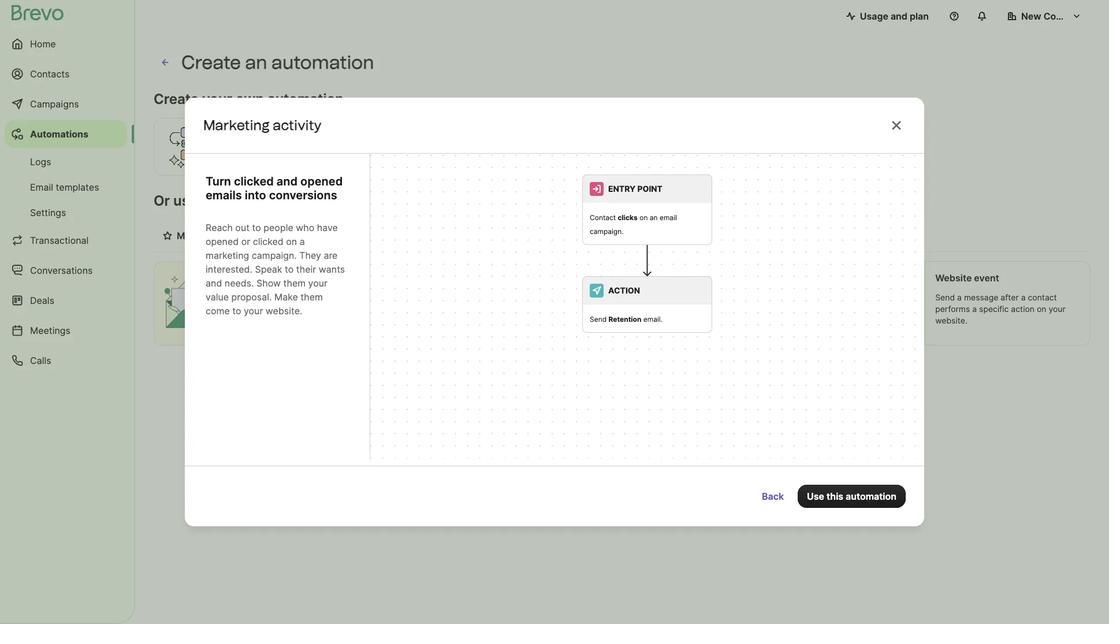 Task type: describe. For each thing, give the bounding box(es) containing it.
0 vertical spatial marketing
[[203, 117, 270, 133]]

website
[[936, 272, 972, 284]]

of for the
[[230, 192, 243, 209]]

email inside on an email campaign.
[[660, 213, 677, 222]]

0 horizontal spatial to
[[232, 305, 241, 317]]

most popular link
[[154, 224, 245, 251]]

campaign. inside "send messages based on whether contacts open or click an email campaign."
[[462, 315, 502, 325]]

transactional
[[30, 235, 89, 246]]

based inside send a series of messages based on a special event or birthday.
[[804, 292, 827, 302]]

1 horizontal spatial event
[[974, 272, 1000, 284]]

settings link
[[5, 201, 127, 224]]

this
[[827, 491, 844, 502]]

on inside send a series of messages based on a special event or birthday.
[[830, 292, 839, 302]]

send a series of messages based on a special event or birthday.
[[699, 292, 839, 314]]

and inside turn clicked and opened emails into conversions
[[277, 175, 298, 188]]

build relationships
[[579, 230, 662, 242]]

on inside reach out to people who have opened or clicked on a marketing campaign. they are interested. speak to their wants and needs. show them your value proposal. make them come to your website.
[[286, 236, 297, 247]]

event inside send a series of messages based on a special event or birthday.
[[735, 304, 756, 314]]

home link
[[5, 30, 127, 58]]

speak
[[255, 263, 282, 275]]

campaign. inside reach out to people who have opened or clicked on a marketing campaign. they are interested. speak to their wants and needs. show them your value proposal. make them come to your website.
[[252, 250, 297, 261]]

we
[[360, 192, 379, 209]]

specific
[[979, 304, 1009, 314]]

clicked inside turn clicked and opened emails into conversions
[[234, 175, 274, 188]]

messages inside "send messages based on whether contacts open or click an email campaign."
[[484, 292, 523, 302]]

increase revenue link
[[475, 224, 570, 251]]

value
[[206, 291, 229, 303]]

one
[[201, 192, 226, 209]]

emails
[[206, 188, 242, 202]]

point
[[638, 184, 663, 194]]

whether
[[563, 292, 594, 302]]

anniversary date
[[699, 272, 776, 284]]

email templates link
[[5, 176, 127, 199]]

0 horizontal spatial marketing activity
[[203, 117, 322, 133]]

reach
[[206, 222, 233, 233]]

back button
[[753, 485, 793, 508]]

automations
[[272, 192, 356, 209]]

action
[[608, 285, 640, 295]]

out
[[235, 222, 250, 233]]

marketing
[[206, 250, 249, 261]]

built
[[383, 192, 412, 209]]

a inside reach out to people who have opened or clicked on a marketing campaign. they are interested. speak to their wants and needs. show them your value proposal. make them come to your website.
[[300, 236, 305, 247]]

send for anniversary date
[[699, 292, 719, 302]]

their
[[296, 263, 316, 275]]

increase for increase traffic
[[398, 230, 436, 242]]

joins
[[268, 304, 286, 314]]

use
[[807, 491, 825, 502]]

welcome
[[226, 272, 267, 284]]

entry
[[608, 184, 636, 194]]

all link
[[245, 224, 275, 251]]

date
[[755, 272, 776, 284]]

needs.
[[225, 277, 254, 289]]

usage
[[860, 10, 889, 22]]

campaigns link
[[5, 90, 127, 118]]

automations link
[[5, 120, 127, 148]]

email inside "send messages based on whether contacts open or click an email campaign."
[[561, 304, 581, 314]]

send retention email.
[[590, 315, 663, 324]]

who
[[296, 222, 315, 233]]

message inside send a welcome message after a subscriber joins your list.
[[291, 292, 325, 302]]

retention
[[609, 315, 642, 324]]

contact
[[1028, 292, 1057, 302]]

1 vertical spatial to
[[285, 263, 294, 275]]

website event
[[936, 272, 1000, 284]]

build
[[579, 230, 602, 242]]

all
[[254, 230, 266, 242]]

or use one of the automations we built for you
[[154, 192, 463, 209]]

email
[[30, 181, 53, 193]]

your inside send a welcome message after a subscriber joins your list.
[[288, 304, 305, 314]]

0 vertical spatial to
[[252, 222, 261, 233]]

create for create your own automation
[[154, 91, 199, 107]]

subscriber
[[226, 304, 266, 314]]

for
[[416, 192, 435, 209]]

revenue
[[525, 230, 561, 242]]

special
[[706, 304, 733, 314]]

1 horizontal spatial activity
[[510, 272, 543, 284]]

1 vertical spatial them
[[301, 291, 323, 303]]

of for messages
[[753, 292, 761, 302]]

clicks
[[618, 213, 638, 222]]

into
[[245, 188, 266, 202]]

increase traffic
[[398, 230, 465, 242]]

have
[[317, 222, 338, 233]]

are
[[324, 250, 338, 261]]

message up make
[[269, 272, 310, 284]]

create for create an automation
[[181, 51, 241, 73]]

on an email campaign.
[[590, 213, 677, 236]]

logs
[[30, 156, 51, 168]]

calls link
[[5, 347, 127, 374]]

dxrbf image
[[163, 231, 172, 240]]

message inside "send a message after a contact performs a specific action on your website."
[[964, 292, 999, 302]]

after inside send a welcome message after a subscriber joins your list.
[[328, 292, 346, 302]]

interested.
[[206, 263, 252, 275]]

create your own automation
[[154, 91, 344, 107]]

increase revenue
[[484, 230, 561, 242]]

your inside "send a message after a contact performs a specific action on your website."
[[1049, 304, 1066, 314]]

entry point
[[608, 184, 663, 194]]

automations
[[30, 128, 88, 140]]

open
[[498, 304, 517, 314]]

campaigns
[[30, 98, 79, 110]]

build relationships link
[[570, 224, 671, 251]]

list.
[[307, 304, 321, 314]]

increase for increase revenue
[[484, 230, 522, 242]]

conversations link
[[5, 257, 127, 284]]

clicked inside reach out to people who have opened or clicked on a marketing campaign. they are interested. speak to their wants and needs. show them your value proposal. make them come to your website.
[[253, 236, 284, 247]]

improve
[[284, 230, 321, 242]]

opened inside reach out to people who have opened or clicked on a marketing campaign. they are interested. speak to their wants and needs. show them your value proposal. make them come to your website.
[[206, 236, 239, 247]]

people
[[264, 222, 293, 233]]

welcome message
[[226, 272, 310, 284]]

they
[[299, 250, 321, 261]]

your left own
[[202, 91, 232, 107]]

contact
[[590, 213, 616, 222]]

email.
[[644, 315, 663, 324]]

contact clicks
[[590, 213, 638, 222]]

conversions
[[269, 188, 337, 202]]



Task type: locate. For each thing, give the bounding box(es) containing it.
2 horizontal spatial an
[[650, 213, 658, 222]]

send for marketing activity
[[462, 292, 482, 302]]

create
[[181, 51, 241, 73], [154, 91, 199, 107]]

to left their
[[285, 263, 294, 275]]

1 horizontal spatial to
[[252, 222, 261, 233]]

messages inside send a series of messages based on a special event or birthday.
[[763, 292, 801, 302]]

0 vertical spatial campaign.
[[590, 227, 624, 236]]

send messages based on whether contacts open or click an email campaign.
[[462, 292, 594, 325]]

automation
[[272, 51, 374, 73], [268, 91, 344, 107], [846, 491, 897, 502]]

2 based from the left
[[804, 292, 827, 302]]

send up special
[[699, 292, 719, 302]]

marketing activity down own
[[203, 117, 322, 133]]

2 vertical spatial campaign.
[[462, 315, 502, 325]]

1 vertical spatial of
[[753, 292, 761, 302]]

anniversary
[[699, 272, 753, 284]]

send inside send a welcome message after a subscriber joins your list.
[[226, 292, 245, 302]]

your down their
[[308, 277, 328, 289]]

0 vertical spatial them
[[283, 277, 306, 289]]

1 vertical spatial create
[[154, 91, 199, 107]]

send left retention
[[590, 315, 607, 324]]

1 vertical spatial opened
[[206, 236, 239, 247]]

after up action
[[1001, 292, 1019, 302]]

2 horizontal spatial and
[[891, 10, 908, 22]]

most popular
[[177, 230, 236, 242]]

1 horizontal spatial opened
[[301, 175, 343, 188]]

or
[[154, 192, 170, 209]]

use this automation button
[[798, 485, 906, 508]]

0 vertical spatial email
[[660, 213, 677, 222]]

or for activity
[[519, 304, 527, 314]]

or left click
[[519, 304, 527, 314]]

or down out
[[241, 236, 250, 247]]

show
[[257, 277, 281, 289]]

your down contact
[[1049, 304, 1066, 314]]

based
[[525, 292, 549, 302], [804, 292, 827, 302]]

come
[[206, 305, 230, 317]]

1 vertical spatial activity
[[510, 272, 543, 284]]

an for on
[[650, 213, 658, 222]]

website. inside reach out to people who have opened or clicked on a marketing campaign. they are interested. speak to their wants and needs. show them your value proposal. make them come to your website.
[[266, 305, 302, 317]]

0 horizontal spatial or
[[241, 236, 250, 247]]

0 horizontal spatial email
[[561, 304, 581, 314]]

event down "series"
[[735, 304, 756, 314]]

an
[[245, 51, 267, 73], [650, 213, 658, 222], [549, 304, 558, 314]]

and inside button
[[891, 10, 908, 22]]

send a message after a contact performs a specific action on your website.
[[936, 292, 1066, 325]]

0 horizontal spatial after
[[328, 292, 346, 302]]

activity down create your own automation
[[273, 117, 322, 133]]

2 vertical spatial and
[[206, 277, 222, 289]]

improve engagement
[[284, 230, 379, 242]]

2 horizontal spatial campaign.
[[590, 227, 624, 236]]

contacts link
[[5, 60, 127, 88]]

email down whether
[[561, 304, 581, 314]]

2 horizontal spatial or
[[758, 304, 766, 314]]

1 vertical spatial marketing activity
[[462, 272, 543, 284]]

0 vertical spatial of
[[230, 192, 243, 209]]

activity up "send messages based on whether contacts open or click an email campaign."
[[510, 272, 543, 284]]

meetings
[[30, 325, 70, 336]]

0 horizontal spatial website.
[[266, 305, 302, 317]]

marketing down create your own automation
[[203, 117, 270, 133]]

0 vertical spatial automation
[[272, 51, 374, 73]]

1 horizontal spatial after
[[1001, 292, 1019, 302]]

opened up automations
[[301, 175, 343, 188]]

meetings link
[[5, 317, 127, 344]]

your down make
[[288, 304, 305, 314]]

to right out
[[252, 222, 261, 233]]

them up list.
[[301, 291, 323, 303]]

increase traffic link
[[388, 224, 475, 251]]

or inside send a series of messages based on a special event or birthday.
[[758, 304, 766, 314]]

0 vertical spatial opened
[[301, 175, 343, 188]]

use this automation
[[807, 491, 897, 502]]

website. down make
[[266, 305, 302, 317]]

0 horizontal spatial an
[[245, 51, 267, 73]]

send inside "send a message after a contact performs a specific action on your website."
[[936, 292, 955, 302]]

marketing
[[203, 117, 270, 133], [462, 272, 508, 284]]

increase left traffic
[[398, 230, 436, 242]]

an for create
[[245, 51, 267, 73]]

new company button
[[998, 5, 1091, 28]]

0 vertical spatial and
[[891, 10, 908, 22]]

automation inside 'button'
[[846, 491, 897, 502]]

your down proposal.
[[244, 305, 263, 317]]

wants
[[319, 263, 345, 275]]

send
[[226, 292, 245, 302], [462, 292, 482, 302], [699, 292, 719, 302], [936, 292, 955, 302], [590, 315, 607, 324]]

turn clicked and opened emails into conversions
[[206, 175, 343, 202]]

website. down performs
[[936, 315, 968, 325]]

marketing activity up open
[[462, 272, 543, 284]]

on inside "send a message after a contact performs a specific action on your website."
[[1037, 304, 1047, 314]]

own
[[236, 91, 264, 107]]

1 horizontal spatial an
[[549, 304, 558, 314]]

after
[[328, 292, 346, 302], [1001, 292, 1019, 302]]

0 horizontal spatial messages
[[484, 292, 523, 302]]

them
[[283, 277, 306, 289], [301, 291, 323, 303]]

1 horizontal spatial increase
[[484, 230, 522, 242]]

increase inside increase revenue link
[[484, 230, 522, 242]]

and up value
[[206, 277, 222, 289]]

campaign. up speak
[[252, 250, 297, 261]]

0 horizontal spatial activity
[[273, 117, 322, 133]]

action
[[1011, 304, 1035, 314]]

of inside send a series of messages based on a special event or birthday.
[[753, 292, 761, 302]]

email templates
[[30, 181, 99, 193]]

opened inside turn clicked and opened emails into conversions
[[301, 175, 343, 188]]

usage and plan
[[860, 10, 929, 22]]

0 horizontal spatial marketing
[[203, 117, 270, 133]]

1 increase from the left
[[398, 230, 436, 242]]

0 horizontal spatial event
[[735, 304, 756, 314]]

marketing up contacts at the left of the page
[[462, 272, 508, 284]]

templates
[[56, 181, 99, 193]]

an right click
[[549, 304, 558, 314]]

message up list.
[[291, 292, 325, 302]]

of right "series"
[[753, 292, 761, 302]]

send for website event
[[936, 292, 955, 302]]

marketing activity
[[203, 117, 322, 133], [462, 272, 543, 284]]

increase left revenue
[[484, 230, 522, 242]]

usage and plan button
[[837, 5, 938, 28]]

0 vertical spatial clicked
[[234, 175, 274, 188]]

traffic
[[438, 230, 465, 242]]

1 vertical spatial clicked
[[253, 236, 284, 247]]

0 horizontal spatial increase
[[398, 230, 436, 242]]

send a welcome message after a subscriber joins your list.
[[226, 292, 353, 314]]

new
[[1022, 10, 1042, 22]]

2 after from the left
[[1001, 292, 1019, 302]]

1 vertical spatial an
[[650, 213, 658, 222]]

an right clicks
[[650, 213, 658, 222]]

automation for use this automation
[[846, 491, 897, 502]]

your
[[202, 91, 232, 107], [308, 277, 328, 289], [288, 304, 305, 314], [1049, 304, 1066, 314], [244, 305, 263, 317]]

proposal.
[[231, 291, 272, 303]]

or inside reach out to people who have opened or clicked on a marketing campaign. they are interested. speak to their wants and needs. show them your value proposal. make them come to your website.
[[241, 236, 250, 247]]

clicked up the
[[234, 175, 274, 188]]

tab list
[[154, 224, 1091, 252]]

home
[[30, 38, 56, 50]]

2 increase from the left
[[484, 230, 522, 242]]

most
[[177, 230, 199, 242]]

1 vertical spatial campaign.
[[252, 250, 297, 261]]

of
[[230, 192, 243, 209], [753, 292, 761, 302]]

on
[[640, 213, 648, 222], [286, 236, 297, 247], [551, 292, 561, 302], [830, 292, 839, 302], [1037, 304, 1047, 314]]

click
[[529, 304, 547, 314]]

0 horizontal spatial of
[[230, 192, 243, 209]]

0 vertical spatial activity
[[273, 117, 322, 133]]

increase inside increase traffic link
[[398, 230, 436, 242]]

turn
[[206, 175, 231, 188]]

event up "specific"
[[974, 272, 1000, 284]]

an inside on an email campaign.
[[650, 213, 658, 222]]

1 vertical spatial email
[[561, 304, 581, 314]]

2 messages from the left
[[763, 292, 801, 302]]

send inside "send messages based on whether contacts open or click an email campaign."
[[462, 292, 482, 302]]

opened down reach
[[206, 236, 239, 247]]

1 horizontal spatial of
[[753, 292, 761, 302]]

1 horizontal spatial or
[[519, 304, 527, 314]]

and left plan
[[891, 10, 908, 22]]

2 vertical spatial to
[[232, 305, 241, 317]]

them up make
[[283, 277, 306, 289]]

messages
[[484, 292, 523, 302], [763, 292, 801, 302]]

an inside "send messages based on whether contacts open or click an email campaign."
[[549, 304, 558, 314]]

1 based from the left
[[525, 292, 549, 302]]

new company
[[1022, 10, 1087, 22]]

contacts
[[462, 304, 496, 314]]

send inside send a series of messages based on a special event or birthday.
[[699, 292, 719, 302]]

1 vertical spatial marketing
[[462, 272, 508, 284]]

and inside reach out to people who have opened or clicked on a marketing campaign. they are interested. speak to their wants and needs. show them your value proposal. make them come to your website.
[[206, 277, 222, 289]]

make
[[274, 291, 298, 303]]

relationships
[[604, 230, 662, 242]]

clicked
[[234, 175, 274, 188], [253, 236, 284, 247]]

campaign. down "contact"
[[590, 227, 624, 236]]

website. inside "send a message after a contact performs a specific action on your website."
[[936, 315, 968, 325]]

activity
[[273, 117, 322, 133], [510, 272, 543, 284]]

0 horizontal spatial and
[[206, 277, 222, 289]]

1 horizontal spatial and
[[277, 175, 298, 188]]

series
[[728, 292, 751, 302]]

1 horizontal spatial website.
[[936, 315, 968, 325]]

contacts
[[30, 68, 70, 80]]

campaign. down contacts at the left of the page
[[462, 315, 502, 325]]

0 vertical spatial an
[[245, 51, 267, 73]]

campaign. inside on an email campaign.
[[590, 227, 624, 236]]

improve engagement link
[[275, 224, 388, 252]]

based inside "send messages based on whether contacts open or click an email campaign."
[[525, 292, 549, 302]]

welcome
[[254, 292, 289, 302]]

calls
[[30, 355, 51, 366]]

1 vertical spatial event
[[735, 304, 756, 314]]

1 horizontal spatial email
[[660, 213, 677, 222]]

send up contacts at the left of the page
[[462, 292, 482, 302]]

after inside "send a message after a contact performs a specific action on your website."
[[1001, 292, 1019, 302]]

2 vertical spatial automation
[[846, 491, 897, 502]]

send down "needs."
[[226, 292, 245, 302]]

0 horizontal spatial campaign.
[[252, 250, 297, 261]]

after down wants
[[328, 292, 346, 302]]

or for clicked
[[241, 236, 250, 247]]

2 vertical spatial an
[[549, 304, 558, 314]]

or left birthday. at right
[[758, 304, 766, 314]]

automation for create an automation
[[272, 51, 374, 73]]

message
[[269, 272, 310, 284], [291, 292, 325, 302], [964, 292, 999, 302]]

to right the come
[[232, 305, 241, 317]]

0 horizontal spatial opened
[[206, 236, 239, 247]]

0 horizontal spatial based
[[525, 292, 549, 302]]

send for welcome message
[[226, 292, 245, 302]]

or
[[241, 236, 250, 247], [519, 304, 527, 314], [758, 304, 766, 314]]

or inside "send messages based on whether contacts open or click an email campaign."
[[519, 304, 527, 314]]

on inside "send messages based on whether contacts open or click an email campaign."
[[551, 292, 561, 302]]

an up own
[[245, 51, 267, 73]]

1 vertical spatial and
[[277, 175, 298, 188]]

tab list containing most popular
[[154, 224, 1091, 252]]

1 after from the left
[[328, 292, 346, 302]]

messages up birthday. at right
[[763, 292, 801, 302]]

settings
[[30, 207, 66, 218]]

1 horizontal spatial campaign.
[[462, 315, 502, 325]]

email down 'point'
[[660, 213, 677, 222]]

send up performs
[[936, 292, 955, 302]]

and up or use one of the automations we built for you
[[277, 175, 298, 188]]

0 vertical spatial event
[[974, 272, 1000, 284]]

1 horizontal spatial based
[[804, 292, 827, 302]]

performs
[[936, 304, 970, 314]]

0 vertical spatial create
[[181, 51, 241, 73]]

message up "specific"
[[964, 292, 999, 302]]

messages up open
[[484, 292, 523, 302]]

0 vertical spatial marketing activity
[[203, 117, 322, 133]]

conversations
[[30, 265, 93, 276]]

2 horizontal spatial to
[[285, 263, 294, 275]]

1 horizontal spatial messages
[[763, 292, 801, 302]]

1 messages from the left
[[484, 292, 523, 302]]

on inside on an email campaign.
[[640, 213, 648, 222]]

1 horizontal spatial marketing
[[462, 272, 508, 284]]

reach out to people who have opened or clicked on a marketing campaign. they are interested. speak to their wants and needs. show them your value proposal. make them come to your website.
[[206, 222, 345, 317]]

1 vertical spatial automation
[[268, 91, 344, 107]]

clicked down people
[[253, 236, 284, 247]]

of left into
[[230, 192, 243, 209]]

1 horizontal spatial marketing activity
[[462, 272, 543, 284]]

deals link
[[5, 287, 127, 314]]



Task type: vqa. For each thing, say whether or not it's contained in the screenshot.
the Retention
yes



